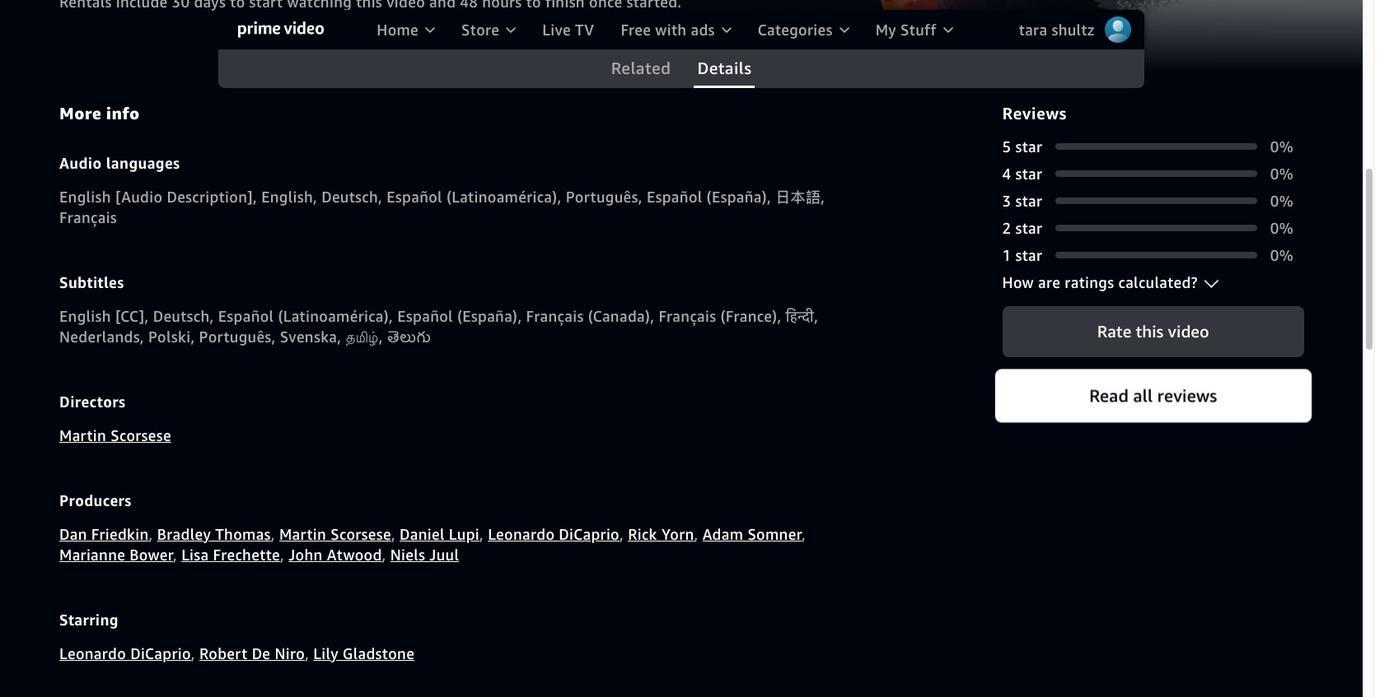 Task type: describe. For each thing, give the bounding box(es) containing it.
0 vertical spatial martin scorsese link
[[59, 426, 171, 445]]

english [cc] , deutsch , español (latinoamérica) , español (españa) , français (canada) , français (france) , हिन्दी , nederlands , polski , português , svenska , தமிழ் , తెలుగు
[[59, 307, 818, 347]]

home
[[377, 20, 419, 39]]

how are ratings calculated?
[[1002, 273, 1198, 292]]

audio languages
[[59, 154, 180, 172]]

niels
[[390, 546, 425, 565]]

robert
[[199, 645, 248, 664]]

my stuff
[[876, 20, 937, 39]]

audio
[[59, 154, 102, 172]]

deutsch inside english [cc] , deutsch , español (latinoamérica) , español (españa) , français (canada) , français (france) , हिन्दी , nederlands , polski , português , svenska , தமிழ் , తెలుగు
[[153, 307, 210, 326]]

somner
[[748, 525, 802, 544]]

reviews
[[1002, 103, 1067, 122]]

martin inside dan friedkin , bradley thomas , martin scorsese , daniel lupi , leonardo dicaprio , rick yorn , adam somner , marianne bower , lisa frechette , john atwood , niels juul
[[279, 525, 326, 544]]

star for 4 star
[[1015, 164, 1043, 183]]

leonardo inside dan friedkin , bradley thomas , martin scorsese , daniel lupi , leonardo dicaprio , rick yorn , adam somner , marianne bower , lisa frechette , john atwood , niels juul
[[488, 525, 555, 544]]

nederlands
[[59, 328, 140, 347]]

star for 5 star
[[1015, 137, 1043, 156]]

(france)
[[721, 307, 777, 326]]

live tv link
[[529, 10, 608, 49]]

store
[[461, 20, 500, 39]]

français inside english [audio description] , english , deutsch , español (latinoamérica) , português , español (españa) , 日本語 , français
[[59, 208, 117, 227]]

bower
[[130, 546, 173, 565]]

0 horizontal spatial martin
[[59, 426, 106, 445]]

english for [audio
[[59, 187, 111, 206]]

1
[[1002, 246, 1011, 265]]

subtitles
[[59, 273, 124, 291]]

stuff
[[901, 20, 937, 39]]

adam
[[703, 525, 743, 544]]

de
[[252, 645, 271, 664]]

rate this video
[[1097, 321, 1209, 342]]

more info
[[59, 103, 140, 122]]

all
[[1134, 385, 1152, 406]]

leonardo dicaprio , robert de niro , lily gladstone
[[59, 645, 415, 664]]

5 star
[[1002, 137, 1043, 156]]

niels juul link
[[390, 546, 459, 565]]

categories
[[758, 20, 833, 39]]

(españa) inside english [cc] , deutsch , español (latinoamérica) , español (españa) , français (canada) , français (france) , हिन्दी , nederlands , polski , português , svenska , தமிழ் , తెలుగు
[[457, 307, 518, 326]]

home link
[[364, 10, 448, 49]]

friedkin
[[91, 525, 149, 544]]

lupi
[[449, 525, 480, 544]]

1 vertical spatial leonardo
[[59, 645, 126, 664]]

ratings
[[1065, 273, 1114, 292]]

rick yorn link
[[628, 525, 694, 544]]

languages
[[106, 154, 180, 172]]

[cc]
[[115, 307, 145, 326]]

my stuff link
[[862, 10, 966, 49]]

tv
[[575, 20, 594, 39]]

adam somner link
[[703, 525, 802, 544]]

4
[[1002, 164, 1011, 183]]

details button
[[684, 49, 765, 88]]

free with ads link
[[608, 10, 745, 49]]

john
[[289, 546, 323, 565]]

2 horizontal spatial français
[[659, 307, 716, 326]]

1 horizontal spatial martin scorsese link
[[279, 525, 391, 544]]

dan friedkin , bradley thomas , martin scorsese , daniel lupi , leonardo dicaprio , rick yorn , adam somner , marianne bower , lisa frechette , john atwood , niels juul
[[59, 525, 806, 565]]

this
[[1135, 321, 1163, 342]]

calculated?
[[1118, 273, 1198, 292]]

atwood
[[327, 546, 382, 565]]

lisa
[[181, 546, 209, 565]]

bradley thomas link
[[157, 525, 271, 544]]

0 vertical spatial scorsese
[[111, 426, 171, 445]]

frechette
[[213, 546, 280, 565]]

more
[[59, 103, 102, 122]]

video
[[1168, 321, 1209, 342]]

bradley
[[157, 525, 211, 544]]

english [audio description] , english , deutsch , español (latinoamérica) , português , español (españa) , 日本語 , français
[[59, 187, 825, 227]]

free
[[621, 20, 651, 39]]

directors
[[59, 393, 126, 411]]

rate this video button
[[1002, 306, 1303, 357]]

live
[[542, 20, 571, 39]]

(latinoamérica) inside english [audio description] , english , deutsch , español (latinoamérica) , português , español (españa) , 日本語 , français
[[447, 187, 557, 206]]

[audio
[[115, 187, 163, 206]]

1 vertical spatial leonardo dicaprio link
[[59, 645, 191, 664]]

info
[[106, 103, 140, 122]]

live tv
[[542, 20, 594, 39]]

dan
[[59, 525, 87, 544]]

niro
[[275, 645, 305, 664]]

0% for 1 star
[[1270, 246, 1294, 265]]

starring
[[59, 611, 119, 629]]

2
[[1002, 219, 1011, 238]]

daniel
[[400, 525, 445, 544]]

0 horizontal spatial dicaprio
[[130, 645, 191, 664]]

robert de niro link
[[199, 645, 305, 664]]



Task type: locate. For each thing, give the bounding box(es) containing it.
0 horizontal spatial português
[[199, 328, 272, 347]]

(latinoamérica)
[[447, 187, 557, 206], [278, 307, 389, 326]]

français down [audio
[[59, 208, 117, 227]]

français
[[59, 208, 117, 227], [526, 307, 584, 326], [659, 307, 716, 326]]

0 horizontal spatial deutsch
[[153, 307, 210, 326]]

1 vertical spatial scorsese
[[331, 525, 391, 544]]

0 horizontal spatial leonardo dicaprio link
[[59, 645, 191, 664]]

1 vertical spatial deutsch
[[153, 307, 210, 326]]

english inside english [cc] , deutsch , español (latinoamérica) , español (españa) , français (canada) , français (france) , हिन्दी , nederlands , polski , português , svenska , தமிழ் , తెలుగు
[[59, 307, 111, 326]]

thomas
[[215, 525, 271, 544]]

1 horizontal spatial (latinoamérica)
[[447, 187, 557, 206]]

star
[[1015, 137, 1043, 156], [1015, 164, 1043, 183], [1015, 192, 1043, 211], [1015, 219, 1043, 238], [1015, 246, 1043, 265]]

related button
[[598, 49, 684, 88]]

scorsese up atwood
[[331, 525, 391, 544]]

related
[[611, 58, 671, 79]]

4 star from the top
[[1015, 219, 1043, 238]]

martin scorsese link down directors
[[59, 426, 171, 445]]

categories link
[[745, 10, 862, 49]]

0 vertical spatial leonardo dicaprio link
[[488, 525, 620, 544]]

marianne
[[59, 546, 125, 565]]

leonardo down starring at the left of page
[[59, 645, 126, 664]]

are
[[1038, 273, 1061, 292]]

2 0% from the top
[[1270, 164, 1294, 183]]

store link
[[448, 10, 529, 49]]

read
[[1092, 385, 1129, 406]]

leonardo dicaprio link
[[488, 525, 620, 544], [59, 645, 191, 664]]

star for 1 star
[[1015, 246, 1043, 265]]

5
[[1002, 137, 1011, 156]]

0 horizontal spatial scorsese
[[111, 426, 171, 445]]

polski
[[148, 328, 191, 347]]

0 horizontal spatial (españa)
[[457, 307, 518, 326]]

leonardo right lupi
[[488, 525, 555, 544]]

gladstone
[[343, 645, 415, 664]]

martin up john on the left of page
[[279, 525, 326, 544]]

0 vertical spatial (españa)
[[707, 187, 767, 206]]

read all reviews
[[1092, 385, 1214, 406]]

dicaprio left robert
[[130, 645, 191, 664]]

4 0% from the top
[[1270, 219, 1294, 238]]

0% for 2 star
[[1270, 219, 1294, 238]]

martin scorsese link
[[59, 426, 171, 445], [279, 525, 391, 544]]

0% for 4 star
[[1270, 164, 1294, 183]]

0% for 3 star
[[1270, 192, 1294, 211]]

2 star
[[1002, 219, 1043, 238]]

0 vertical spatial leonardo
[[488, 525, 555, 544]]

1 horizontal spatial deutsch
[[321, 187, 378, 206]]

yorn
[[662, 525, 694, 544]]

1 horizontal spatial dicaprio
[[559, 525, 620, 544]]

scorsese
[[111, 426, 171, 445], [331, 525, 391, 544]]

1 horizontal spatial leonardo dicaprio link
[[488, 525, 620, 544]]

english up nederlands
[[59, 307, 111, 326]]

martin scorsese link up john atwood link
[[279, 525, 391, 544]]

martin
[[59, 426, 106, 445], [279, 525, 326, 544]]

juul
[[430, 546, 459, 565]]

ads
[[691, 20, 715, 39]]

english right description]
[[261, 187, 313, 206]]

dicaprio inside dan friedkin , bradley thomas , martin scorsese , daniel lupi , leonardo dicaprio , rick yorn , adam somner , marianne bower , lisa frechette , john atwood , niels juul
[[559, 525, 620, 544]]

1 vertical spatial português
[[199, 328, 272, 347]]

john atwood link
[[289, 546, 382, 565]]

português inside english [cc] , deutsch , español (latinoamérica) , español (españa) , français (canada) , français (france) , हिन्दी , nederlands , polski , português , svenska , தமிழ் , తెలుగు
[[199, 328, 272, 347]]

read all reviews button
[[1002, 370, 1303, 421]]

martin down directors
[[59, 426, 106, 445]]

1 horizontal spatial scorsese
[[331, 525, 391, 544]]

1 horizontal spatial português
[[566, 187, 638, 206]]

0 vertical spatial deutsch
[[321, 187, 378, 206]]

1 vertical spatial dicaprio
[[130, 645, 191, 664]]

1 vertical spatial martin scorsese link
[[279, 525, 391, 544]]

star right 1 on the right top of the page
[[1015, 246, 1043, 265]]

français left (canada) at the top
[[526, 307, 584, 326]]

scorsese down directors
[[111, 426, 171, 445]]

english
[[59, 187, 111, 206], [261, 187, 313, 206], [59, 307, 111, 326]]

2 star from the top
[[1015, 164, 1043, 183]]

3 0% from the top
[[1270, 192, 1294, 211]]

3 star from the top
[[1015, 192, 1043, 211]]

toggle expand image
[[1204, 280, 1219, 288], [1204, 280, 1219, 288]]

1 star from the top
[[1015, 137, 1043, 156]]

1 horizontal spatial leonardo
[[488, 525, 555, 544]]

dicaprio
[[559, 525, 620, 544], [130, 645, 191, 664]]

0 horizontal spatial français
[[59, 208, 117, 227]]

prime video image
[[238, 22, 324, 38]]

5 star from the top
[[1015, 246, 1043, 265]]

star right "3"
[[1015, 192, 1043, 211]]

martin scorsese
[[59, 426, 171, 445]]

0%
[[1270, 137, 1294, 156], [1270, 164, 1294, 183], [1270, 192, 1294, 211], [1270, 219, 1294, 238], [1270, 246, 1294, 265]]

marianne bower link
[[59, 546, 173, 565]]

5 0% from the top
[[1270, 246, 1294, 265]]

(españa) inside english [audio description] , english , deutsch , español (latinoamérica) , português , español (españa) , 日本語 , français
[[707, 187, 767, 206]]

english down audio
[[59, 187, 111, 206]]

1 vertical spatial (españa)
[[457, 307, 518, 326]]

0 vertical spatial martin
[[59, 426, 106, 445]]

description]
[[167, 187, 253, 206]]

daniel lupi link
[[400, 525, 480, 544]]

0 vertical spatial português
[[566, 187, 638, 206]]

1 0% from the top
[[1270, 137, 1294, 156]]

4 star
[[1002, 164, 1043, 183]]

rate
[[1097, 321, 1131, 342]]

3
[[1002, 192, 1011, 211]]

svenska
[[280, 328, 337, 347]]

my
[[876, 20, 896, 39]]

(canada)
[[588, 307, 650, 326]]

dan friedkin link
[[59, 525, 149, 544]]

1 vertical spatial (latinoamérica)
[[278, 307, 389, 326]]

தமிழ்
[[346, 328, 379, 347]]

free with ads
[[621, 20, 715, 39]]

español
[[387, 187, 442, 206], [647, 187, 702, 206], [218, 307, 274, 326], [397, 307, 453, 326]]

star right 4
[[1015, 164, 1043, 183]]

português inside english [audio description] , english , deutsch , español (latinoamérica) , português , español (españa) , 日本語 , français
[[566, 187, 638, 206]]

0% for 5 star
[[1270, 137, 1294, 156]]

star right 5 at top
[[1015, 137, 1043, 156]]

producers
[[59, 492, 131, 510]]

1 horizontal spatial français
[[526, 307, 584, 326]]

0 vertical spatial dicaprio
[[559, 525, 620, 544]]

details
[[697, 58, 752, 79]]

leonardo
[[488, 525, 555, 544], [59, 645, 126, 664]]

deutsch inside english [audio description] , english , deutsch , español (latinoamérica) , português , español (españa) , 日本語 , français
[[321, 187, 378, 206]]

1 vertical spatial martin
[[279, 525, 326, 544]]

1 horizontal spatial (españa)
[[707, 187, 767, 206]]

star right '2'
[[1015, 219, 1043, 238]]

português
[[566, 187, 638, 206], [199, 328, 272, 347]]

how
[[1002, 273, 1034, 292]]

english for [cc]
[[59, 307, 111, 326]]

lily gladstone link
[[313, 645, 415, 664]]

rick
[[628, 525, 657, 544]]

1 horizontal spatial martin
[[279, 525, 326, 544]]

dicaprio left rick
[[559, 525, 620, 544]]

(españa)
[[707, 187, 767, 206], [457, 307, 518, 326]]

français left (france)
[[659, 307, 716, 326]]

star for 3 star
[[1015, 192, 1043, 211]]

0 horizontal spatial martin scorsese link
[[59, 426, 171, 445]]

star for 2 star
[[1015, 219, 1043, 238]]

(latinoamérica) inside english [cc] , deutsch , español (latinoamérica) , español (españa) , français (canada) , français (france) , हिन्दी , nederlands , polski , português , svenska , தமிழ் , తెలుగు
[[278, 307, 389, 326]]

0 vertical spatial (latinoamérica)
[[447, 187, 557, 206]]

3 star
[[1002, 192, 1043, 211]]

reviews
[[1157, 385, 1214, 406]]

lily
[[313, 645, 339, 664]]

हिन्दी
[[786, 307, 814, 326]]

scorsese inside dan friedkin , bradley thomas , martin scorsese , daniel lupi , leonardo dicaprio , rick yorn , adam somner , marianne bower , lisa frechette , john atwood , niels juul
[[331, 525, 391, 544]]

తెలుగు
[[387, 328, 431, 347]]

0 horizontal spatial (latinoamérica)
[[278, 307, 389, 326]]

with
[[655, 20, 687, 39]]

0 horizontal spatial leonardo
[[59, 645, 126, 664]]



Task type: vqa. For each thing, say whether or not it's contained in the screenshot.
middle 10%
no



